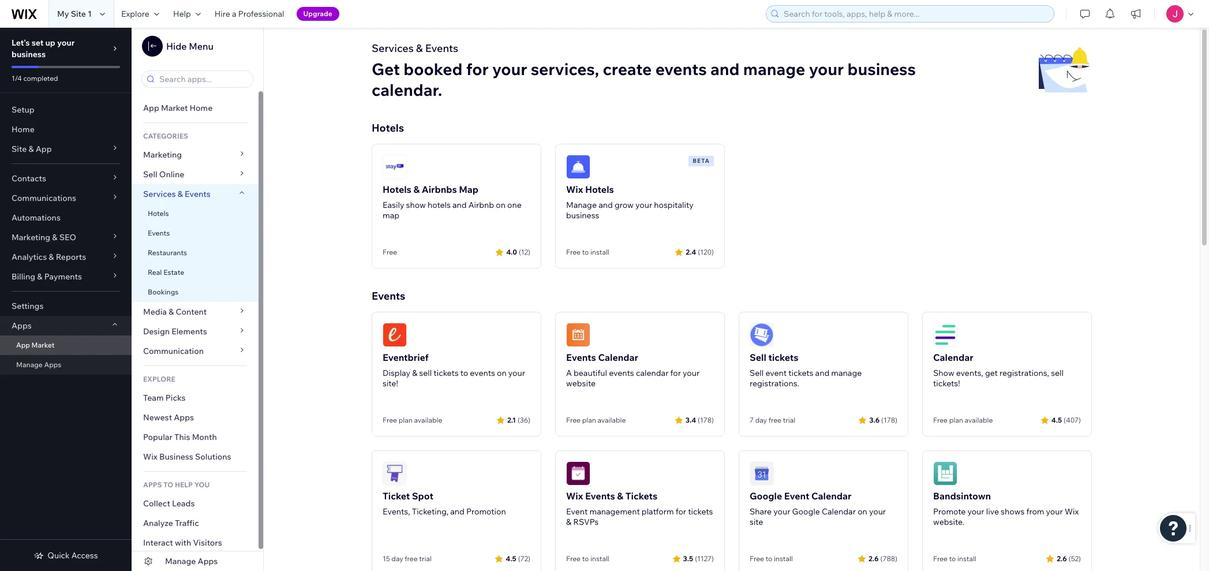 Task type: describe. For each thing, give the bounding box(es) containing it.
tickets
[[626, 490, 658, 502]]

sell for tickets
[[750, 352, 767, 363]]

apps inside popup button
[[12, 320, 32, 331]]

to for google event calendar
[[766, 554, 773, 563]]

this
[[174, 432, 190, 442]]

events inside events calendar a beautiful events calendar for your website
[[566, 352, 596, 363]]

events inside eventbrief display & sell tickets to events on your site!
[[470, 368, 495, 378]]

one
[[508, 200, 522, 210]]

events calendar logo image
[[566, 323, 591, 347]]

1 horizontal spatial site
[[71, 9, 86, 19]]

free to install for tickets
[[566, 554, 610, 563]]

& for services & events get booked for your services, create events and manage your business calendar.
[[416, 42, 423, 55]]

bandsintown logo image
[[934, 461, 958, 486]]

event inside 'wix events & tickets event management platform for tickets & rsvps'
[[566, 506, 588, 517]]

free for eventbrief
[[383, 416, 397, 424]]

2.1 (36)
[[508, 415, 531, 424]]

beta
[[693, 157, 710, 165]]

& for media & content
[[169, 307, 174, 317]]

app market
[[16, 341, 54, 349]]

for inside events calendar a beautiful events calendar for your website
[[671, 368, 681, 378]]

spot
[[412, 490, 434, 502]]

you
[[194, 480, 210, 489]]

upgrade button
[[297, 7, 339, 21]]

1 vertical spatial manage
[[16, 360, 43, 369]]

bandsintown promote your live shows from your wix website.
[[934, 490, 1079, 527]]

calendar inside calendar show events, get registrations, sell tickets!
[[934, 352, 974, 363]]

apps button
[[0, 316, 132, 335]]

bookings link
[[132, 282, 259, 302]]

communication
[[143, 346, 206, 356]]

1 horizontal spatial manage
[[165, 556, 196, 566]]

and inside sell tickets sell event tickets and manage registrations.
[[816, 368, 830, 378]]

7
[[750, 416, 754, 424]]

your inside eventbrief display & sell tickets to events on your site!
[[509, 368, 525, 378]]

interact with visitors link
[[132, 533, 259, 553]]

events,
[[383, 506, 410, 517]]

services & events get booked for your services, create events and manage your business calendar.
[[372, 42, 916, 100]]

wix for hotels
[[566, 184, 583, 195]]

wix for business
[[143, 452, 158, 462]]

(12)
[[519, 247, 531, 256]]

Search for tools, apps, help & more... field
[[781, 6, 1051, 22]]

to for wix events & tickets
[[582, 554, 589, 563]]

day for sell
[[756, 416, 767, 424]]

collect
[[143, 498, 170, 509]]

calendar.
[[372, 80, 442, 100]]

content
[[176, 307, 207, 317]]

business inside let's set up your business
[[12, 49, 46, 59]]

collect leads
[[143, 498, 195, 509]]

and inside "ticket spot events, ticketing, and promotion"
[[451, 506, 465, 517]]

your inside let's set up your business
[[57, 38, 75, 48]]

3.5
[[683, 554, 694, 563]]

eventbrief display & sell tickets to events on your site!
[[383, 352, 525, 389]]

your inside wix hotels manage and grow your hospitality business
[[636, 200, 653, 210]]

apps to help you
[[143, 480, 210, 489]]

popular
[[143, 432, 173, 442]]

app inside 'dropdown button'
[[36, 144, 52, 154]]

day for ticket
[[392, 554, 403, 563]]

analyze traffic link
[[132, 513, 259, 533]]

hotels
[[428, 200, 451, 210]]

hotels link
[[132, 204, 259, 223]]

0 horizontal spatial manage apps
[[16, 360, 61, 369]]

access
[[71, 550, 98, 561]]

from
[[1027, 506, 1045, 517]]

event
[[766, 368, 787, 378]]

settings link
[[0, 296, 132, 316]]

picks
[[166, 393, 186, 403]]

events inside services & events get booked for your services, create events and manage your business calendar.
[[656, 59, 707, 79]]

tickets right the event
[[789, 368, 814, 378]]

visitors
[[193, 538, 222, 548]]

free to install for and
[[566, 248, 610, 256]]

free for bandsintown
[[934, 554, 948, 563]]

wix inside bandsintown promote your live shows from your wix website.
[[1065, 506, 1079, 517]]

newest apps link
[[132, 408, 259, 427]]

bandsintown
[[934, 490, 992, 502]]

(120)
[[698, 247, 714, 256]]

app market home
[[143, 103, 213, 113]]

hotels & airbnbs map logo image
[[383, 155, 407, 179]]

15 day free trial
[[383, 554, 432, 563]]

settings
[[12, 301, 44, 311]]

your inside events calendar a beautiful events calendar for your website
[[683, 368, 700, 378]]

setup link
[[0, 100, 132, 120]]

& for marketing & seo
[[52, 232, 57, 243]]

1
[[88, 9, 92, 19]]

real
[[148, 268, 162, 277]]

2 vertical spatial sell
[[750, 368, 764, 378]]

communications
[[12, 193, 76, 203]]

wix events & tickets logo image
[[566, 461, 591, 486]]

website
[[566, 378, 596, 389]]

wix for events
[[566, 490, 583, 502]]

& up management
[[617, 490, 624, 502]]

calendar inside events calendar a beautiful events calendar for your website
[[598, 352, 639, 363]]

real estate
[[148, 268, 184, 277]]

apps down the app market link
[[44, 360, 61, 369]]

events up restaurants
[[148, 229, 170, 237]]

events inside events calendar a beautiful events calendar for your website
[[609, 368, 634, 378]]

help button
[[166, 0, 208, 28]]

and inside hotels & airbnbs map easily show hotels and airbnb on one map
[[453, 200, 467, 210]]

sidebar element containing hide menu
[[132, 28, 264, 571]]

ticket
[[383, 490, 410, 502]]

traffic
[[175, 518, 199, 528]]

(1127)
[[695, 554, 714, 563]]

hide menu button
[[142, 36, 214, 57]]

sell for online
[[143, 169, 157, 180]]

shows
[[1001, 506, 1025, 517]]

on for eventbrief
[[497, 368, 507, 378]]

communications button
[[0, 188, 132, 208]]

1 vertical spatial manage apps link
[[132, 551, 263, 571]]

4.0
[[506, 247, 517, 256]]

plan for show
[[950, 416, 964, 424]]

free plan available for show
[[934, 416, 993, 424]]

to inside eventbrief display & sell tickets to events on your site!
[[461, 368, 468, 378]]

hotels inside hotels link
[[148, 209, 169, 218]]

services for services & events get booked for your services, create events and manage your business calendar.
[[372, 42, 414, 55]]

manage inside services & events get booked for your services, create events and manage your business calendar.
[[744, 59, 806, 79]]

categories
[[143, 132, 188, 140]]

grow
[[615, 200, 634, 210]]

analyze
[[143, 518, 173, 528]]

collect leads link
[[132, 494, 259, 513]]

online
[[159, 169, 184, 180]]

analytics & reports button
[[0, 247, 132, 267]]

events inside services & events get booked for your services, create events and manage your business calendar.
[[425, 42, 459, 55]]

trial for ticket spot
[[419, 554, 432, 563]]

wix hotels manage and grow your hospitality business
[[566, 184, 694, 221]]

sell online
[[143, 169, 184, 180]]

free plan available for calendar
[[566, 416, 626, 424]]

free plan available for display
[[383, 416, 443, 424]]

media & content link
[[132, 302, 259, 322]]

explore
[[121, 9, 149, 19]]

help
[[175, 480, 193, 489]]

2.6 for your
[[1058, 554, 1068, 563]]

up
[[45, 38, 55, 48]]

marketing for marketing & seo
[[12, 232, 50, 243]]

apps up this
[[174, 412, 194, 423]]

a
[[566, 368, 572, 378]]

2.4 (120)
[[686, 247, 714, 256]]

services,
[[531, 59, 600, 79]]

newest
[[143, 412, 172, 423]]

7 day free trial
[[750, 416, 796, 424]]

menu
[[189, 40, 214, 52]]

let's set up your business
[[12, 38, 75, 59]]

to for bandsintown
[[950, 554, 956, 563]]

and inside services & events get booked for your services, create events and manage your business calendar.
[[711, 59, 740, 79]]

services & events link
[[132, 184, 259, 204]]

show
[[406, 200, 426, 210]]

beautiful
[[574, 368, 608, 378]]

bookings
[[148, 288, 179, 296]]

reports
[[56, 252, 86, 262]]

& for analytics & reports
[[49, 252, 54, 262]]

get
[[372, 59, 400, 79]]

app for app market home
[[143, 103, 159, 113]]

(178) for sell tickets
[[882, 415, 898, 424]]

promote
[[934, 506, 966, 517]]

elements
[[172, 326, 207, 337]]

manage inside wix hotels manage and grow your hospitality business
[[566, 200, 597, 210]]

sell online link
[[132, 165, 259, 184]]



Task type: vqa. For each thing, say whether or not it's contained in the screenshot.


Task type: locate. For each thing, give the bounding box(es) containing it.
1 horizontal spatial day
[[756, 416, 767, 424]]

1 vertical spatial manage apps
[[165, 556, 218, 566]]

team picks link
[[132, 388, 259, 408]]

0 vertical spatial marketing
[[143, 150, 182, 160]]

marketing down categories
[[143, 150, 182, 160]]

business inside wix hotels manage and grow your hospitality business
[[566, 210, 600, 221]]

quick
[[48, 550, 70, 561]]

1 vertical spatial marketing
[[12, 232, 50, 243]]

0 vertical spatial sell
[[143, 169, 157, 180]]

3.6
[[870, 415, 880, 424]]

events up hotels link
[[185, 189, 211, 199]]

free for spot
[[405, 554, 418, 563]]

sell inside eventbrief display & sell tickets to events on your site!
[[419, 368, 432, 378]]

2 horizontal spatial plan
[[950, 416, 964, 424]]

(36)
[[518, 415, 531, 424]]

0 horizontal spatial available
[[414, 416, 443, 424]]

analyze traffic
[[143, 518, 199, 528]]

services & events
[[143, 189, 211, 199]]

1 horizontal spatial available
[[598, 416, 626, 424]]

map
[[459, 184, 479, 195]]

google right share
[[793, 506, 820, 517]]

completed
[[23, 74, 58, 83]]

0 horizontal spatial plan
[[399, 416, 413, 424]]

home down setup
[[12, 124, 35, 135]]

free right (12)
[[566, 248, 581, 256]]

free to install for share
[[750, 554, 793, 563]]

design elements
[[143, 326, 207, 337]]

apps
[[143, 480, 162, 489]]

1 horizontal spatial google
[[793, 506, 820, 517]]

app down the home link
[[36, 144, 52, 154]]

tickets inside eventbrief display & sell tickets to events on your site!
[[434, 368, 459, 378]]

app down the settings
[[16, 341, 30, 349]]

manage apps down "app market"
[[16, 360, 61, 369]]

sell down the eventbrief
[[419, 368, 432, 378]]

1 horizontal spatial market
[[161, 103, 188, 113]]

free down website
[[566, 416, 581, 424]]

solutions
[[195, 452, 231, 462]]

(788)
[[881, 554, 898, 563]]

hotels down services & events
[[148, 209, 169, 218]]

airbnb
[[469, 200, 494, 210]]

0 horizontal spatial market
[[31, 341, 54, 349]]

1 horizontal spatial manage apps
[[165, 556, 218, 566]]

show
[[934, 368, 955, 378]]

tickets inside 'wix events & tickets event management platform for tickets & rsvps'
[[688, 506, 713, 517]]

2 horizontal spatial free plan available
[[934, 416, 993, 424]]

4.5 (407)
[[1052, 415, 1082, 424]]

quick access
[[48, 550, 98, 561]]

2 2.6 from the left
[[1058, 554, 1068, 563]]

trial right 7
[[783, 416, 796, 424]]

hotels up hotels & airbnbs map logo
[[372, 121, 404, 135]]

2 plan from the left
[[582, 416, 596, 424]]

1 horizontal spatial services
[[372, 42, 414, 55]]

wix down 'wix events & tickets logo' at the bottom of page
[[566, 490, 583, 502]]

plan for display
[[399, 416, 413, 424]]

(178) right 3.6
[[882, 415, 898, 424]]

1 (178) from the left
[[698, 415, 714, 424]]

wix events & tickets event management platform for tickets & rsvps
[[566, 490, 713, 527]]

& down the eventbrief
[[412, 368, 418, 378]]

3 available from the left
[[965, 416, 993, 424]]

free for calendar
[[934, 416, 948, 424]]

market down apps popup button
[[31, 341, 54, 349]]

day right '15'
[[392, 554, 403, 563]]

15
[[383, 554, 390, 563]]

media
[[143, 307, 167, 317]]

4.5 left '(407)' on the right bottom of page
[[1052, 415, 1063, 424]]

0 vertical spatial manage apps link
[[0, 355, 132, 375]]

free right '15'
[[405, 554, 418, 563]]

wix inside 'wix events & tickets event management platform for tickets & rsvps'
[[566, 490, 583, 502]]

plan
[[399, 416, 413, 424], [582, 416, 596, 424], [950, 416, 964, 424]]

manage down "app market"
[[16, 360, 43, 369]]

month
[[192, 432, 217, 442]]

eventbrief logo image
[[383, 323, 407, 347]]

0 horizontal spatial home
[[12, 124, 35, 135]]

0 horizontal spatial event
[[566, 506, 588, 517]]

upgrade
[[303, 9, 332, 18]]

trial
[[783, 416, 796, 424], [419, 554, 432, 563]]

event
[[785, 490, 810, 502], [566, 506, 588, 517]]

0 vertical spatial market
[[161, 103, 188, 113]]

free right 7
[[769, 416, 782, 424]]

free down rsvps
[[566, 554, 581, 563]]

real estate link
[[132, 263, 259, 282]]

0 horizontal spatial free plan available
[[383, 416, 443, 424]]

manage down interact with visitors
[[165, 556, 196, 566]]

1 horizontal spatial app
[[36, 144, 52, 154]]

trial right '15'
[[419, 554, 432, 563]]

0 horizontal spatial manage
[[16, 360, 43, 369]]

1 vertical spatial sell
[[750, 352, 767, 363]]

1 horizontal spatial sell
[[1052, 368, 1064, 378]]

plan down website
[[582, 416, 596, 424]]

seo
[[59, 232, 76, 243]]

sell right the registrations,
[[1052, 368, 1064, 378]]

3 free plan available from the left
[[934, 416, 993, 424]]

free down map
[[383, 248, 397, 256]]

sidebar element
[[0, 28, 132, 571], [132, 28, 264, 571]]

on inside eventbrief display & sell tickets to events on your site!
[[497, 368, 507, 378]]

plan for calendar
[[582, 416, 596, 424]]

events up "booked"
[[425, 42, 459, 55]]

available for show
[[965, 416, 993, 424]]

0 horizontal spatial trial
[[419, 554, 432, 563]]

4.5 left (72) at bottom
[[506, 554, 517, 563]]

2 vertical spatial app
[[16, 341, 30, 349]]

free down site
[[750, 554, 765, 563]]

0 vertical spatial services
[[372, 42, 414, 55]]

sell left the 'online'
[[143, 169, 157, 180]]

free
[[769, 416, 782, 424], [405, 554, 418, 563]]

platform
[[642, 506, 674, 517]]

0 horizontal spatial events
[[470, 368, 495, 378]]

events inside 'wix events & tickets event management platform for tickets & rsvps'
[[585, 490, 615, 502]]

and
[[711, 59, 740, 79], [453, 200, 467, 210], [599, 200, 613, 210], [816, 368, 830, 378], [451, 506, 465, 517]]

contacts
[[12, 173, 46, 184]]

services down sell online
[[143, 189, 176, 199]]

1 vertical spatial manage
[[832, 368, 862, 378]]

1 horizontal spatial home
[[190, 103, 213, 113]]

install for and
[[591, 248, 610, 256]]

wix right from
[[1065, 506, 1079, 517]]

analytics & reports
[[12, 252, 86, 262]]

for right the calendar
[[671, 368, 681, 378]]

sell tickets logo image
[[750, 323, 774, 347]]

& for site & app
[[29, 144, 34, 154]]

interact
[[143, 538, 173, 548]]

free for wix events & tickets
[[566, 554, 581, 563]]

manage apps
[[16, 360, 61, 369], [165, 556, 218, 566]]

manage apps link down "app market"
[[0, 355, 132, 375]]

1 horizontal spatial event
[[785, 490, 810, 502]]

& down the 'online'
[[178, 189, 183, 199]]

home down search apps... field
[[190, 103, 213, 113]]

interact with visitors
[[143, 538, 222, 548]]

& right media
[[169, 307, 174, 317]]

1 horizontal spatial marketing
[[143, 150, 182, 160]]

3 plan from the left
[[950, 416, 964, 424]]

0 horizontal spatial business
[[12, 49, 46, 59]]

billing & payments button
[[0, 267, 132, 286]]

1 vertical spatial event
[[566, 506, 588, 517]]

google up share
[[750, 490, 783, 502]]

plan down tickets! in the right bottom of the page
[[950, 416, 964, 424]]

wix inside sidebar element
[[143, 452, 158, 462]]

2 free plan available from the left
[[566, 416, 626, 424]]

1 vertical spatial trial
[[419, 554, 432, 563]]

hotels up the easily
[[383, 184, 412, 195]]

0 vertical spatial free
[[769, 416, 782, 424]]

google event calendar logo image
[[750, 461, 774, 486]]

free plan available down website
[[566, 416, 626, 424]]

2 horizontal spatial events
[[656, 59, 707, 79]]

install for live
[[958, 554, 977, 563]]

wix down 'wix hotels logo'
[[566, 184, 583, 195]]

available for display
[[414, 416, 443, 424]]

2 vertical spatial on
[[858, 506, 868, 517]]

2.4
[[686, 247, 697, 256]]

event inside the google event calendar share your google calendar on your site
[[785, 490, 810, 502]]

with
[[175, 538, 191, 548]]

plan down the display
[[399, 416, 413, 424]]

0 horizontal spatial 2.6
[[869, 554, 879, 563]]

leads
[[172, 498, 195, 509]]

& inside eventbrief display & sell tickets to events on your site!
[[412, 368, 418, 378]]

team picks
[[143, 393, 186, 403]]

& up contacts
[[29, 144, 34, 154]]

2 vertical spatial for
[[676, 506, 687, 517]]

free for google event calendar
[[750, 554, 765, 563]]

free plan available down tickets! in the right bottom of the page
[[934, 416, 993, 424]]

automations
[[12, 213, 61, 223]]

& right billing
[[37, 271, 42, 282]]

free down tickets! in the right bottom of the page
[[934, 416, 948, 424]]

hotels inside hotels & airbnbs map easily show hotels and airbnb on one map
[[383, 184, 412, 195]]

0 vertical spatial app
[[143, 103, 159, 113]]

2 horizontal spatial manage
[[566, 200, 597, 210]]

0 horizontal spatial (178)
[[698, 415, 714, 424]]

0 horizontal spatial marketing
[[12, 232, 50, 243]]

1 horizontal spatial (178)
[[882, 415, 898, 424]]

media & content
[[143, 307, 207, 317]]

marketing inside marketing & seo popup button
[[12, 232, 50, 243]]

1 horizontal spatial trial
[[783, 416, 796, 424]]

free for events calendar
[[566, 416, 581, 424]]

sell inside calendar show events, get registrations, sell tickets!
[[1052, 368, 1064, 378]]

manage inside sell tickets sell event tickets and manage registrations.
[[832, 368, 862, 378]]

1 vertical spatial on
[[497, 368, 507, 378]]

1 horizontal spatial business
[[566, 210, 600, 221]]

0 horizontal spatial google
[[750, 490, 783, 502]]

2 (178) from the left
[[882, 415, 898, 424]]

0 horizontal spatial app
[[16, 341, 30, 349]]

2.6 (52)
[[1058, 554, 1082, 563]]

billing
[[12, 271, 35, 282]]

registrations,
[[1000, 368, 1050, 378]]

airbnbs
[[422, 184, 457, 195]]

on inside hotels & airbnbs map easily show hotels and airbnb on one map
[[496, 200, 506, 210]]

& for hotels & airbnbs map easily show hotels and airbnb on one map
[[414, 184, 420, 195]]

services inside services & events link
[[143, 189, 176, 199]]

free for tickets
[[769, 416, 782, 424]]

hide menu
[[166, 40, 214, 52]]

(178) right 3.4
[[698, 415, 714, 424]]

& inside services & events get booked for your services, create events and manage your business calendar.
[[416, 42, 423, 55]]

1 vertical spatial google
[[793, 506, 820, 517]]

& for billing & payments
[[37, 271, 42, 282]]

manage apps link
[[0, 355, 132, 375], [132, 551, 263, 571]]

booked
[[404, 59, 463, 79]]

analytics
[[12, 252, 47, 262]]

0 horizontal spatial sell
[[419, 368, 432, 378]]

home
[[190, 103, 213, 113], [12, 124, 35, 135]]

0 vertical spatial day
[[756, 416, 767, 424]]

business
[[12, 49, 46, 59], [848, 59, 916, 79], [566, 210, 600, 221]]

Search apps... field
[[156, 71, 249, 87]]

ticket spot events, ticketing, and promotion
[[383, 490, 506, 517]]

wix inside wix hotels manage and grow your hospitality business
[[566, 184, 583, 195]]

install for share
[[774, 554, 793, 563]]

ticket spot logo image
[[383, 461, 407, 486]]

1 2.6 from the left
[[869, 554, 879, 563]]

for inside services & events get booked for your services, create events and manage your business calendar.
[[466, 59, 489, 79]]

wix hotels logo image
[[566, 155, 591, 179]]

apps down the settings
[[12, 320, 32, 331]]

4.0 (12)
[[506, 247, 531, 256]]

4.5 for ticket spot
[[506, 554, 517, 563]]

& left seo in the top left of the page
[[52, 232, 57, 243]]

2 available from the left
[[598, 416, 626, 424]]

2 vertical spatial manage
[[165, 556, 196, 566]]

0 vertical spatial event
[[785, 490, 810, 502]]

0 horizontal spatial 4.5
[[506, 554, 517, 563]]

marketing inside marketing link
[[143, 150, 182, 160]]

& left rsvps
[[566, 517, 572, 527]]

wix down popular
[[143, 452, 158, 462]]

1 vertical spatial 4.5
[[506, 554, 517, 563]]

0 vertical spatial manage
[[744, 59, 806, 79]]

4.5 (72)
[[506, 554, 531, 563]]

restaurants
[[148, 248, 187, 257]]

management
[[590, 506, 640, 517]]

1 vertical spatial services
[[143, 189, 176, 199]]

on for google
[[858, 506, 868, 517]]

1 vertical spatial home
[[12, 124, 35, 135]]

1 available from the left
[[414, 416, 443, 424]]

available down the events,
[[965, 416, 993, 424]]

available for calendar
[[598, 416, 626, 424]]

business inside services & events get booked for your services, create events and manage your business calendar.
[[848, 59, 916, 79]]

0 horizontal spatial day
[[392, 554, 403, 563]]

1 plan from the left
[[399, 416, 413, 424]]

free to install for live
[[934, 554, 977, 563]]

1 sell from the left
[[419, 368, 432, 378]]

free down site!
[[383, 416, 397, 424]]

1 vertical spatial for
[[671, 368, 681, 378]]

2.6 for calendar
[[869, 554, 879, 563]]

events up beautiful
[[566, 352, 596, 363]]

1 horizontal spatial free plan available
[[566, 416, 626, 424]]

1 free plan available from the left
[[383, 416, 443, 424]]

free to install
[[566, 248, 610, 256], [566, 554, 610, 563], [750, 554, 793, 563], [934, 554, 977, 563]]

1 horizontal spatial 4.5
[[1052, 415, 1063, 424]]

install
[[591, 248, 610, 256], [591, 554, 610, 563], [774, 554, 793, 563], [958, 554, 977, 563]]

site inside 'dropdown button'
[[12, 144, 27, 154]]

day right 7
[[756, 416, 767, 424]]

manage apps link down visitors
[[132, 551, 263, 571]]

restaurants link
[[132, 243, 259, 263]]

explore
[[143, 375, 176, 383]]

share
[[750, 506, 772, 517]]

available down beautiful
[[598, 416, 626, 424]]

1 vertical spatial free
[[405, 554, 418, 563]]

1 vertical spatial app
[[36, 144, 52, 154]]

0 vertical spatial 4.5
[[1052, 415, 1063, 424]]

events up eventbrief logo
[[372, 289, 406, 303]]

install for tickets
[[591, 554, 610, 563]]

and inside wix hotels manage and grow your hospitality business
[[599, 200, 613, 210]]

2 horizontal spatial app
[[143, 103, 159, 113]]

marketing up analytics
[[12, 232, 50, 243]]

1 vertical spatial market
[[31, 341, 54, 349]]

services up get
[[372, 42, 414, 55]]

1 vertical spatial site
[[12, 144, 27, 154]]

calendar logo image
[[934, 323, 958, 347]]

0 vertical spatial on
[[496, 200, 506, 210]]

2.6
[[869, 554, 879, 563], [1058, 554, 1068, 563]]

manage down 'wix hotels logo'
[[566, 200, 597, 210]]

to
[[582, 248, 589, 256], [461, 368, 468, 378], [582, 554, 589, 563], [766, 554, 773, 563], [950, 554, 956, 563]]

events
[[425, 42, 459, 55], [185, 189, 211, 199], [148, 229, 170, 237], [372, 289, 406, 303], [566, 352, 596, 363], [585, 490, 615, 502]]

0 vertical spatial trial
[[783, 416, 796, 424]]

free plan available
[[383, 416, 443, 424], [566, 416, 626, 424], [934, 416, 993, 424]]

market for app market
[[31, 341, 54, 349]]

1 vertical spatial day
[[392, 554, 403, 563]]

billing & payments
[[12, 271, 82, 282]]

2 horizontal spatial available
[[965, 416, 993, 424]]

0 vertical spatial for
[[466, 59, 489, 79]]

free plan available down site!
[[383, 416, 443, 424]]

events up management
[[585, 490, 615, 502]]

site left 1 in the top left of the page
[[71, 9, 86, 19]]

app market home link
[[132, 98, 259, 118]]

0 vertical spatial site
[[71, 9, 86, 19]]

apps down visitors
[[198, 556, 218, 566]]

1 horizontal spatial 2.6
[[1058, 554, 1068, 563]]

tickets right the display
[[434, 368, 459, 378]]

hotels inside wix hotels manage and grow your hospitality business
[[585, 184, 614, 195]]

& for services & events
[[178, 189, 183, 199]]

2.6 left (52)
[[1058, 554, 1068, 563]]

rsvps
[[574, 517, 599, 527]]

2 horizontal spatial business
[[848, 59, 916, 79]]

0 horizontal spatial services
[[143, 189, 176, 199]]

for inside 'wix events & tickets event management platform for tickets & rsvps'
[[676, 506, 687, 517]]

market for app market home
[[161, 103, 188, 113]]

2 sell from the left
[[1052, 368, 1064, 378]]

available down eventbrief display & sell tickets to events on your site!
[[414, 416, 443, 424]]

services for services & events
[[143, 189, 176, 199]]

sidebar element containing let's set up your business
[[0, 28, 132, 571]]

& inside hotels & airbnbs map easily show hotels and airbnb on one map
[[414, 184, 420, 195]]

1 horizontal spatial plan
[[582, 416, 596, 424]]

for right "booked"
[[466, 59, 489, 79]]

on inside the google event calendar share your google calendar on your site
[[858, 506, 868, 517]]

popular this month
[[143, 432, 217, 442]]

tickets!
[[934, 378, 961, 389]]

& up "booked"
[[416, 42, 423, 55]]

services inside services & events get booked for your services, create events and manage your business calendar.
[[372, 42, 414, 55]]

site up contacts
[[12, 144, 27, 154]]

tickets up the event
[[769, 352, 799, 363]]

3.5 (1127)
[[683, 554, 714, 563]]

1 horizontal spatial manage
[[832, 368, 862, 378]]

sell left the event
[[750, 368, 764, 378]]

(178) for events calendar
[[698, 415, 714, 424]]

sell down the sell tickets logo
[[750, 352, 767, 363]]

hire
[[215, 9, 230, 19]]

app for app market
[[16, 341, 30, 349]]

manage apps down interact with visitors link
[[165, 556, 218, 566]]

0 horizontal spatial manage
[[744, 59, 806, 79]]

1 horizontal spatial events
[[609, 368, 634, 378]]

free for wix hotels
[[566, 248, 581, 256]]

calendar
[[598, 352, 639, 363], [934, 352, 974, 363], [812, 490, 852, 502], [822, 506, 856, 517]]

4.5 for calendar
[[1052, 415, 1063, 424]]

for
[[466, 59, 489, 79], [671, 368, 681, 378], [676, 506, 687, 517]]

0 horizontal spatial free
[[405, 554, 418, 563]]

free down website.
[[934, 554, 948, 563]]

1 sidebar element from the left
[[0, 28, 132, 571]]

0 vertical spatial manage apps
[[16, 360, 61, 369]]

0 vertical spatial manage
[[566, 200, 597, 210]]

1/4 completed
[[12, 74, 58, 83]]

get
[[986, 368, 998, 378]]

2.6 left (788)
[[869, 554, 879, 563]]

calendar show events, get registrations, sell tickets!
[[934, 352, 1064, 389]]

hotels down 'wix hotels logo'
[[585, 184, 614, 195]]

& inside 'dropdown button'
[[29, 144, 34, 154]]

& left reports
[[49, 252, 54, 262]]

ticketing,
[[412, 506, 449, 517]]

& up show
[[414, 184, 420, 195]]

market up categories
[[161, 103, 188, 113]]

tickets right "platform"
[[688, 506, 713, 517]]

0 vertical spatial home
[[190, 103, 213, 113]]

trial for sell tickets
[[783, 416, 796, 424]]

for right "platform"
[[676, 506, 687, 517]]

0 vertical spatial google
[[750, 490, 783, 502]]

google event calendar share your google calendar on your site
[[750, 490, 886, 527]]

marketing for marketing
[[143, 150, 182, 160]]

2 sidebar element from the left
[[132, 28, 264, 571]]

app up categories
[[143, 103, 159, 113]]

to for wix hotels
[[582, 248, 589, 256]]

1 horizontal spatial free
[[769, 416, 782, 424]]

0 horizontal spatial site
[[12, 144, 27, 154]]



